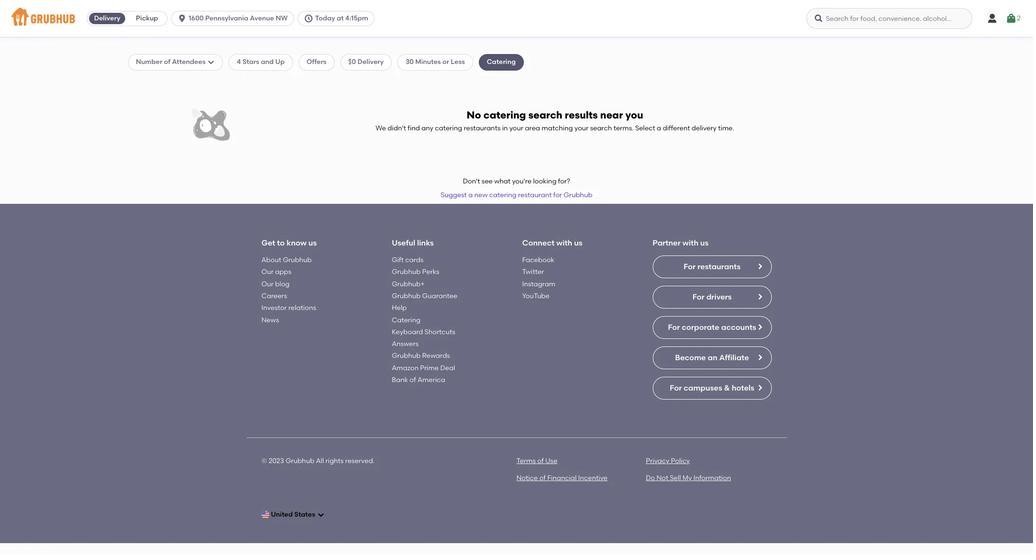 Task type: describe. For each thing, give the bounding box(es) containing it.
news
[[262, 316, 279, 324]]

with for partner
[[683, 238, 699, 247]]

relations
[[289, 304, 316, 312]]

facebook twitter instagram youtube
[[523, 256, 556, 300]]

right image for for drivers
[[757, 293, 764, 301]]

1600 pennsylvania avenue nw
[[189, 14, 288, 22]]

0 vertical spatial search
[[529, 109, 563, 121]]

use
[[546, 457, 558, 466]]

attendees
[[172, 58, 206, 66]]

bank
[[392, 376, 408, 384]]

about grubhub link
[[262, 256, 312, 264]]

for campuses & hotels
[[670, 384, 755, 393]]

near
[[601, 109, 624, 121]]

©
[[262, 457, 267, 466]]

instagram
[[523, 280, 556, 288]]

for for for drivers
[[693, 293, 705, 302]]

for restaurants link
[[653, 256, 772, 279]]

in
[[503, 124, 508, 132]]

2023
[[269, 457, 284, 466]]

right image for for corporate accounts
[[757, 324, 764, 331]]

for for for corporate accounts
[[668, 323, 681, 332]]

for
[[554, 191, 563, 199]]

1 our from the top
[[262, 268, 274, 276]]

blog
[[275, 280, 290, 288]]

an
[[708, 353, 718, 363]]

1 horizontal spatial search
[[591, 124, 612, 132]]

our blog link
[[262, 280, 290, 288]]

you
[[626, 109, 644, 121]]

become an affiliate
[[676, 353, 750, 363]]

know
[[287, 238, 307, 247]]

restaurants inside the for restaurants link
[[698, 262, 741, 271]]

connect with us
[[523, 238, 583, 247]]

2
[[1018, 14, 1022, 22]]

pickup
[[136, 14, 158, 22]]

notice of financial incentive link
[[517, 475, 608, 483]]

partner
[[653, 238, 681, 247]]

for for for restaurants
[[684, 262, 696, 271]]

about grubhub our apps our blog careers investor relations news
[[262, 256, 316, 324]]

less
[[451, 58, 465, 66]]

news link
[[262, 316, 279, 324]]

apps
[[275, 268, 292, 276]]

grubhub left all
[[286, 457, 315, 466]]

grubhub down "grubhub+"
[[392, 292, 421, 300]]

do not sell my information
[[646, 475, 732, 483]]

amazon
[[392, 364, 419, 372]]

suggest a new catering restaurant for grubhub
[[441, 191, 593, 199]]

and
[[261, 58, 274, 66]]

grubhub inside button
[[564, 191, 593, 199]]

our apps link
[[262, 268, 292, 276]]

incentive
[[579, 475, 608, 483]]

results
[[565, 109, 598, 121]]

help
[[392, 304, 407, 312]]

suggest
[[441, 191, 467, 199]]

a inside the no catering search results near you we didn't find any catering restaurants in your area matching your search terms. select a different delivery time.
[[657, 124, 662, 132]]

for corporate accounts
[[668, 323, 757, 332]]

1 us from the left
[[309, 238, 317, 247]]

right image for for restaurants
[[757, 263, 764, 271]]

4
[[237, 58, 241, 66]]

grubhub+
[[392, 280, 425, 288]]

prime
[[420, 364, 439, 372]]

find
[[408, 124, 420, 132]]

svg image inside 1600 pennsylvania avenue nw button
[[178, 14, 187, 23]]

minutes
[[416, 58, 441, 66]]

at
[[337, 14, 344, 22]]

Search for food, convenience, alcohol... search field
[[807, 8, 973, 29]]

careers
[[262, 292, 287, 300]]

terms.
[[614, 124, 634, 132]]

reserved.
[[345, 457, 375, 466]]

today at 4:15pm
[[315, 14, 369, 22]]

today at 4:15pm button
[[298, 11, 379, 26]]

investor
[[262, 304, 287, 312]]

my
[[683, 475, 692, 483]]

avenue
[[250, 14, 274, 22]]

bank of america link
[[392, 376, 445, 384]]

any
[[422, 124, 434, 132]]

svg image inside 2 button
[[1006, 13, 1018, 24]]

for for for campuses & hotels
[[670, 384, 682, 393]]

us for connect with us
[[575, 238, 583, 247]]

select
[[636, 124, 656, 132]]

0 vertical spatial catering
[[487, 58, 516, 66]]

corporate
[[682, 323, 720, 332]]

catering inside gift cards grubhub perks grubhub+ grubhub guarantee help catering keyboard shortcuts answers grubhub rewards amazon prime deal bank of america
[[392, 316, 421, 324]]

america
[[418, 376, 445, 384]]

grubhub down answers
[[392, 352, 421, 360]]

of for notice
[[540, 475, 546, 483]]

0 vertical spatial catering
[[484, 109, 526, 121]]

don't
[[463, 178, 480, 186]]

2 our from the top
[[262, 280, 274, 288]]

for drivers
[[693, 293, 732, 302]]

number
[[136, 58, 162, 66]]

nw
[[276, 14, 288, 22]]

what
[[495, 178, 511, 186]]

useful
[[392, 238, 416, 247]]

notice of financial incentive
[[517, 475, 608, 483]]

svg image inside 'no catering search results near you' main content
[[208, 59, 215, 66]]

sell
[[670, 475, 682, 483]]

useful links
[[392, 238, 434, 247]]

$0 delivery
[[349, 58, 384, 66]]

you're
[[513, 178, 532, 186]]

for campuses & hotels link
[[653, 377, 772, 400]]



Task type: vqa. For each thing, say whether or not it's contained in the screenshot.
GRUBHUB REWARDS link
yes



Task type: locate. For each thing, give the bounding box(es) containing it.
main navigation navigation
[[0, 0, 1034, 37]]

1 horizontal spatial delivery
[[358, 58, 384, 66]]

affiliate
[[720, 353, 750, 363]]

grubhub down for?
[[564, 191, 593, 199]]

right image inside become an affiliate link
[[757, 354, 764, 362]]

number of attendees
[[136, 58, 206, 66]]

with right connect
[[557, 238, 573, 247]]

1 right image from the top
[[757, 324, 764, 331]]

a inside button
[[469, 191, 473, 199]]

privacy
[[646, 457, 670, 466]]

up
[[276, 58, 285, 66]]

different
[[663, 124, 691, 132]]

with right partner
[[683, 238, 699, 247]]

0 horizontal spatial delivery
[[94, 14, 120, 22]]

a
[[657, 124, 662, 132], [469, 191, 473, 199]]

0 horizontal spatial your
[[510, 124, 524, 132]]

3 right image from the top
[[757, 354, 764, 362]]

2 button
[[1006, 10, 1022, 27]]

0 vertical spatial right image
[[757, 263, 764, 271]]

of right number
[[164, 58, 171, 66]]

1 horizontal spatial us
[[575, 238, 583, 247]]

our
[[262, 268, 274, 276], [262, 280, 274, 288]]

1 vertical spatial catering
[[435, 124, 463, 132]]

for inside 'link'
[[670, 384, 682, 393]]

do not sell my information link
[[646, 475, 732, 483]]

drivers
[[707, 293, 732, 302]]

facebook
[[523, 256, 555, 264]]

delivery left pickup
[[94, 14, 120, 22]]

right image inside for campuses & hotels 'link'
[[757, 384, 764, 392]]

2 your from the left
[[575, 124, 589, 132]]

2 right image from the top
[[757, 293, 764, 301]]

svg image
[[987, 13, 999, 24], [1006, 13, 1018, 24], [208, 59, 215, 66]]

see
[[482, 178, 493, 186]]

catering
[[487, 58, 516, 66], [392, 316, 421, 324]]

right image inside for corporate accounts link
[[757, 324, 764, 331]]

for left drivers
[[693, 293, 705, 302]]

of for number
[[164, 58, 171, 66]]

svg image inside 'today at 4:15pm' button
[[304, 14, 314, 23]]

privacy policy link
[[646, 457, 690, 466]]

youtube
[[523, 292, 550, 300]]

youtube link
[[523, 292, 550, 300]]

shortcuts
[[425, 328, 456, 336]]

keyboard shortcuts link
[[392, 328, 456, 336]]

right image inside the for restaurants link
[[757, 263, 764, 271]]

all
[[316, 457, 324, 466]]

terms
[[517, 457, 536, 466]]

privacy policy
[[646, 457, 690, 466]]

0 horizontal spatial restaurants
[[464, 124, 501, 132]]

answers
[[392, 340, 419, 348]]

1 horizontal spatial svg image
[[987, 13, 999, 24]]

search up matching
[[529, 109, 563, 121]]

search down 'near'
[[591, 124, 612, 132]]

1 vertical spatial our
[[262, 280, 274, 288]]

1 with from the left
[[557, 238, 573, 247]]

gift
[[392, 256, 404, 264]]

information
[[694, 475, 732, 483]]

amazon prime deal link
[[392, 364, 455, 372]]

2 with from the left
[[683, 238, 699, 247]]

1 vertical spatial search
[[591, 124, 612, 132]]

right image for become an affiliate
[[757, 354, 764, 362]]

1 horizontal spatial restaurants
[[698, 262, 741, 271]]

partner with us
[[653, 238, 709, 247]]

0 vertical spatial right image
[[757, 324, 764, 331]]

catering right any
[[435, 124, 463, 132]]

0 vertical spatial a
[[657, 124, 662, 132]]

get
[[262, 238, 275, 247]]

1 horizontal spatial a
[[657, 124, 662, 132]]

delivery button
[[87, 11, 127, 26]]

of left "use"
[[538, 457, 544, 466]]

financial
[[548, 475, 577, 483]]

hotels
[[732, 384, 755, 393]]

grubhub inside the about grubhub our apps our blog careers investor relations news
[[283, 256, 312, 264]]

0 horizontal spatial search
[[529, 109, 563, 121]]

1 horizontal spatial catering
[[487, 58, 516, 66]]

30 minutes or less
[[406, 58, 465, 66]]

states
[[295, 511, 315, 519]]

1 horizontal spatial your
[[575, 124, 589, 132]]

answers link
[[392, 340, 419, 348]]

grubhub
[[564, 191, 593, 199], [283, 256, 312, 264], [392, 268, 421, 276], [392, 292, 421, 300], [392, 352, 421, 360], [286, 457, 315, 466]]

1 vertical spatial a
[[469, 191, 473, 199]]

grubhub perks link
[[392, 268, 440, 276]]

didn't
[[388, 124, 406, 132]]

1 vertical spatial right image
[[757, 293, 764, 301]]

help link
[[392, 304, 407, 312]]

right image for for campuses & hotels
[[757, 384, 764, 392]]

accounts
[[722, 323, 757, 332]]

us right know
[[309, 238, 317, 247]]

area
[[525, 124, 541, 132]]

0 horizontal spatial a
[[469, 191, 473, 199]]

with for connect
[[557, 238, 573, 247]]

for?
[[559, 178, 571, 186]]

catering link
[[392, 316, 421, 324]]

no catering search results near you we didn't find any catering restaurants in your area matching your search terms. select a different delivery time.
[[376, 109, 735, 132]]

grubhub down gift cards link
[[392, 268, 421, 276]]

1 vertical spatial right image
[[757, 384, 764, 392]]

1 vertical spatial restaurants
[[698, 262, 741, 271]]

campuses
[[684, 384, 723, 393]]

0 vertical spatial restaurants
[[464, 124, 501, 132]]

1 vertical spatial delivery
[[358, 58, 384, 66]]

0 vertical spatial our
[[262, 268, 274, 276]]

of for terms
[[538, 457, 544, 466]]

grubhub down know
[[283, 256, 312, 264]]

us for partner with us
[[701, 238, 709, 247]]

delivery inside button
[[94, 14, 120, 22]]

catering right less
[[487, 58, 516, 66]]

2 vertical spatial catering
[[490, 191, 517, 199]]

no catering search results near you main content
[[0, 37, 1034, 544]]

instagram link
[[523, 280, 556, 288]]

new
[[475, 191, 488, 199]]

our down the about
[[262, 268, 274, 276]]

30
[[406, 58, 414, 66]]

united states
[[271, 511, 315, 519]]

1 right image from the top
[[757, 263, 764, 271]]

catering up in
[[484, 109, 526, 121]]

2 us from the left
[[575, 238, 583, 247]]

your down results
[[575, 124, 589, 132]]

us up 'for restaurants'
[[701, 238, 709, 247]]

twitter link
[[523, 268, 544, 276]]

a right select
[[657, 124, 662, 132]]

become an affiliate link
[[653, 347, 772, 370]]

catering down what
[[490, 191, 517, 199]]

grubhub guarantee link
[[392, 292, 458, 300]]

policy
[[672, 457, 690, 466]]

right image
[[757, 324, 764, 331], [757, 384, 764, 392]]

connect
[[523, 238, 555, 247]]

of inside gift cards grubhub perks grubhub+ grubhub guarantee help catering keyboard shortcuts answers grubhub rewards amazon prime deal bank of america
[[410, 376, 416, 384]]

0 horizontal spatial with
[[557, 238, 573, 247]]

your
[[510, 124, 524, 132], [575, 124, 589, 132]]

for down partner with us
[[684, 262, 696, 271]]

svg image
[[178, 14, 187, 23], [304, 14, 314, 23], [815, 14, 824, 23], [317, 511, 325, 519]]

delivery inside 'no catering search results near you' main content
[[358, 58, 384, 66]]

0 horizontal spatial svg image
[[208, 59, 215, 66]]

1 vertical spatial catering
[[392, 316, 421, 324]]

of right notice
[[540, 475, 546, 483]]

catering
[[484, 109, 526, 121], [435, 124, 463, 132], [490, 191, 517, 199]]

2 horizontal spatial us
[[701, 238, 709, 247]]

delivery right $0
[[358, 58, 384, 66]]

right image
[[757, 263, 764, 271], [757, 293, 764, 301], [757, 354, 764, 362]]

catering inside button
[[490, 191, 517, 199]]

stars
[[243, 58, 260, 66]]

facebook link
[[523, 256, 555, 264]]

4 stars and up
[[237, 58, 285, 66]]

catering up keyboard
[[392, 316, 421, 324]]

looking
[[534, 178, 557, 186]]

your right in
[[510, 124, 524, 132]]

2 vertical spatial right image
[[757, 354, 764, 362]]

1 horizontal spatial with
[[683, 238, 699, 247]]

us right connect
[[575, 238, 583, 247]]

become
[[676, 353, 706, 363]]

rights
[[326, 457, 344, 466]]

restaurants down no in the top of the page
[[464, 124, 501, 132]]

0 vertical spatial delivery
[[94, 14, 120, 22]]

restaurants
[[464, 124, 501, 132], [698, 262, 741, 271]]

our up careers link on the bottom
[[262, 280, 274, 288]]

get to know us
[[262, 238, 317, 247]]

0 horizontal spatial catering
[[392, 316, 421, 324]]

restaurants inside the no catering search results near you we didn't find any catering restaurants in your area matching your search terms. select a different delivery time.
[[464, 124, 501, 132]]

for left 'campuses'
[[670, 384, 682, 393]]

2 horizontal spatial svg image
[[1006, 13, 1018, 24]]

deal
[[441, 364, 455, 372]]

1 your from the left
[[510, 124, 524, 132]]

careers link
[[262, 292, 287, 300]]

for left corporate
[[668, 323, 681, 332]]

2 right image from the top
[[757, 384, 764, 392]]

of right bank
[[410, 376, 416, 384]]

language select image
[[262, 511, 269, 519]]

for
[[684, 262, 696, 271], [693, 293, 705, 302], [668, 323, 681, 332], [670, 384, 682, 393]]

a left new
[[469, 191, 473, 199]]

right image inside the for drivers link
[[757, 293, 764, 301]]

twitter
[[523, 268, 544, 276]]

restaurants up drivers
[[698, 262, 741, 271]]

us
[[309, 238, 317, 247], [575, 238, 583, 247], [701, 238, 709, 247]]

perks
[[423, 268, 440, 276]]

0 horizontal spatial us
[[309, 238, 317, 247]]

suggest a new catering restaurant for grubhub button
[[437, 187, 597, 204]]

3 us from the left
[[701, 238, 709, 247]]

about
[[262, 256, 282, 264]]



